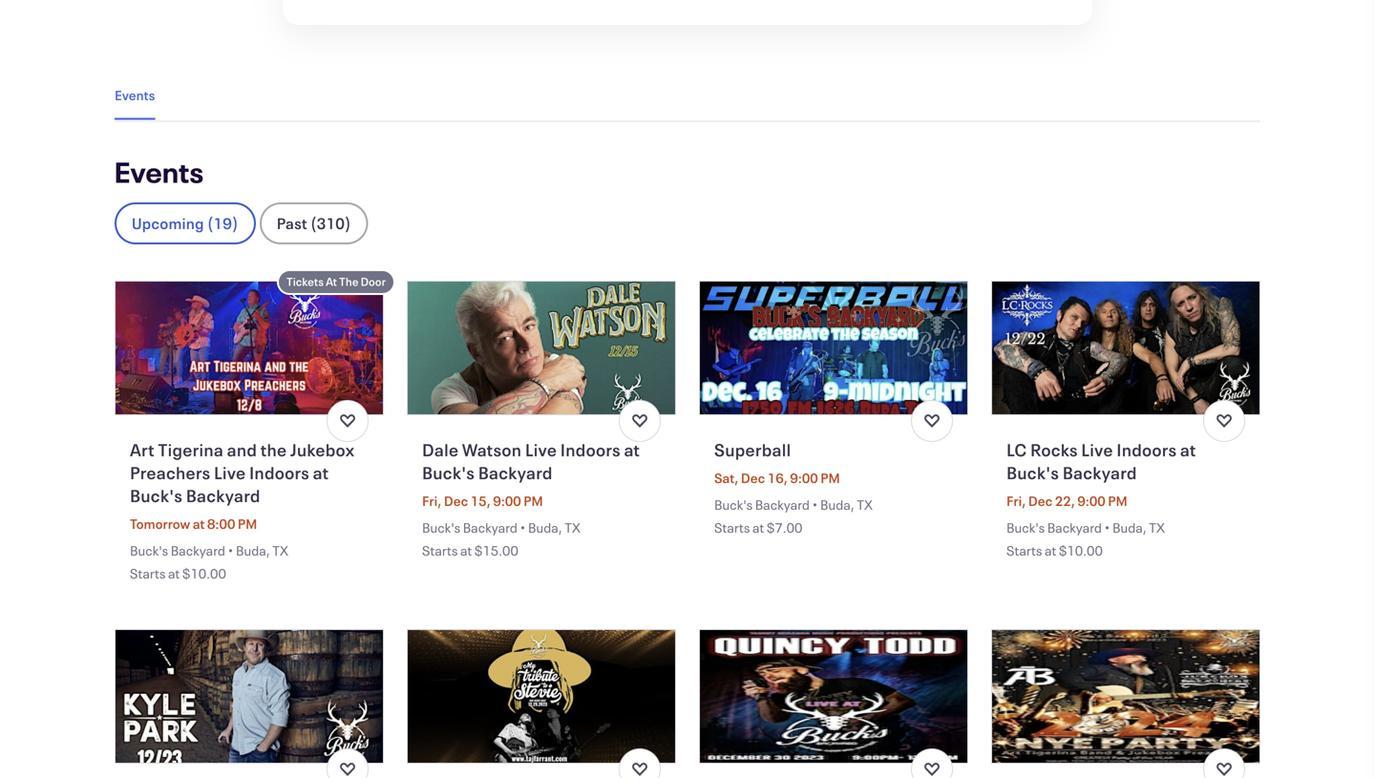 Task type: describe. For each thing, give the bounding box(es) containing it.
buck's up the tomorrow
[[130, 484, 183, 507]]

buda, inside dale watson live indoors at buck's backyard fri, dec 15, 9:00 pm buck's backyard • buda, tx starts at $15.00
[[528, 519, 562, 537]]

tx inside lc rocks live indoors at buck's backyard fri, dec 22, 9:00 pm buck's backyard • buda, tx starts at $10.00
[[1149, 519, 1165, 537]]

live for watson
[[525, 438, 557, 461]]

dale
[[422, 438, 459, 461]]

lc rocks live indoors at buck's backyard link
[[1007, 438, 1246, 484]]

at
[[326, 274, 337, 289]]

dec for dale watson live indoors at buck's backyard
[[444, 492, 468, 510]]

dec inside superball sat, dec 16, 9:00 pm buck's backyard • buda, tx starts at $7.00
[[741, 469, 765, 487]]

pm inside dale watson live indoors at buck's backyard fri, dec 15, 9:00 pm buck's backyard • buda, tx starts at $15.00
[[524, 492, 543, 510]]

starts inside art tigerina and the jukebox preachers live indoors at buck's backyard tomorrow at 8:00 pm buck's backyard • buda, tx starts at $10.00
[[130, 565, 166, 583]]

pm inside art tigerina and the jukebox preachers live indoors at buck's backyard tomorrow at 8:00 pm buck's backyard • buda, tx starts at $10.00
[[238, 515, 257, 533]]

past
[[277, 213, 307, 233]]

starts inside lc rocks live indoors at buck's backyard fri, dec 22, 9:00 pm buck's backyard • buda, tx starts at $10.00
[[1007, 542, 1042, 560]]

sat,
[[714, 469, 739, 487]]

starts inside superball sat, dec 16, 9:00 pm buck's backyard • buda, tx starts at $7.00
[[714, 519, 750, 537]]

superball link
[[714, 438, 953, 461]]

• inside art tigerina and the jukebox preachers live indoors at buck's backyard tomorrow at 8:00 pm buck's backyard • buda, tx starts at $10.00
[[228, 542, 233, 560]]

backyard up 22,
[[1063, 461, 1137, 484]]

buck's down the tomorrow
[[130, 542, 168, 560]]

tx inside art tigerina and the jukebox preachers live indoors at buck's backyard tomorrow at 8:00 pm buck's backyard • buda, tx starts at $10.00
[[272, 542, 288, 560]]

$15.00
[[475, 542, 518, 560]]

superball sat, dec 16, 9:00 pm buck's backyard • buda, tx starts at $7.00
[[714, 438, 873, 537]]

backyard up $15.00
[[463, 519, 518, 537]]

tickets at the door
[[287, 274, 386, 289]]

events link
[[115, 86, 155, 104]]

(19)
[[207, 213, 239, 233]]

the
[[260, 438, 287, 461]]

pm inside superball sat, dec 16, 9:00 pm buck's backyard • buda, tx starts at $7.00
[[821, 469, 840, 487]]

buda, inside superball sat, dec 16, 9:00 pm buck's backyard • buda, tx starts at $7.00
[[820, 496, 854, 514]]

indoors for dale watson live indoors at buck's backyard
[[560, 438, 621, 461]]

lc rocks live indoors at buck's backyard fri, dec 22, 9:00 pm buck's backyard • buda, tx starts at $10.00
[[1007, 438, 1196, 560]]

past (310) button
[[260, 202, 368, 244]]

at inside superball sat, dec 16, 9:00 pm buck's backyard • buda, tx starts at $7.00
[[753, 519, 764, 537]]

backyard inside superball sat, dec 16, 9:00 pm buck's backyard • buda, tx starts at $7.00
[[755, 496, 810, 514]]

upcoming
[[132, 213, 204, 233]]



Task type: locate. For each thing, give the bounding box(es) containing it.
0 horizontal spatial 9:00
[[493, 492, 521, 510]]

dec left 15,
[[444, 492, 468, 510]]

buda, inside art tigerina and the jukebox preachers live indoors at buck's backyard tomorrow at 8:00 pm buck's backyard • buda, tx starts at $10.00
[[236, 542, 270, 560]]

(310)
[[310, 213, 351, 233]]

dec left 16,
[[741, 469, 765, 487]]

0 vertical spatial $10.00
[[1059, 542, 1103, 560]]

fri, for dale watson live indoors at buck's backyard
[[422, 492, 442, 510]]

live right the rocks
[[1081, 438, 1113, 461]]

live right watson
[[525, 438, 557, 461]]

• down lc rocks live indoors at buck's backyard link
[[1104, 519, 1110, 537]]

dec inside dale watson live indoors at buck's backyard fri, dec 15, 9:00 pm buck's backyard • buda, tx starts at $15.00
[[444, 492, 468, 510]]

art tigerina and the jukebox preachers live indoors at buck's backyard link
[[130, 438, 369, 507]]

tomorrow
[[130, 515, 190, 533]]

• inside superball sat, dec 16, 9:00 pm buck's backyard • buda, tx starts at $7.00
[[812, 496, 818, 514]]

$10.00 inside lc rocks live indoors at buck's backyard fri, dec 22, 9:00 pm buck's backyard • buda, tx starts at $10.00
[[1059, 542, 1103, 560]]

•
[[812, 496, 818, 514], [520, 519, 526, 537], [1104, 519, 1110, 537], [228, 542, 233, 560]]

indoors inside lc rocks live indoors at buck's backyard fri, dec 22, 9:00 pm buck's backyard • buda, tx starts at $10.00
[[1117, 438, 1177, 461]]

fri,
[[422, 492, 442, 510], [1007, 492, 1026, 510]]

• inside lc rocks live indoors at buck's backyard fri, dec 22, 9:00 pm buck's backyard • buda, tx starts at $10.00
[[1104, 519, 1110, 537]]

fri, left 22,
[[1007, 492, 1026, 510]]

live inside art tigerina and the jukebox preachers live indoors at buck's backyard tomorrow at 8:00 pm buck's backyard • buda, tx starts at $10.00
[[214, 461, 246, 484]]

1 horizontal spatial 9:00
[[790, 469, 818, 487]]

buck's down lc
[[1007, 519, 1045, 537]]

tx down art tigerina and the jukebox preachers live indoors at buck's backyard "link"
[[272, 542, 288, 560]]

0 horizontal spatial dec
[[444, 492, 468, 510]]

9:00
[[790, 469, 818, 487], [493, 492, 521, 510], [1078, 492, 1106, 510]]

jukebox
[[290, 438, 355, 461]]

backyard up 15,
[[478, 461, 553, 484]]

upcoming (19)
[[132, 213, 239, 233]]

tx down superball link
[[857, 496, 873, 514]]

16,
[[768, 469, 788, 487]]

buda, down art tigerina and the jukebox preachers live indoors at buck's backyard "link"
[[236, 542, 270, 560]]

pm down lc rocks live indoors at buck's backyard link
[[1108, 492, 1128, 510]]

buck's down sat,
[[714, 496, 753, 514]]

live inside dale watson live indoors at buck's backyard fri, dec 15, 9:00 pm buck's backyard • buda, tx starts at $15.00
[[525, 438, 557, 461]]

backyard down 8:00
[[171, 542, 225, 560]]

pm down dale watson live indoors at buck's backyard link
[[524, 492, 543, 510]]

9:00 for lc rocks live indoors at buck's backyard
[[1078, 492, 1106, 510]]

buck's down dale
[[422, 519, 460, 537]]

tx
[[857, 496, 873, 514], [565, 519, 581, 537], [1149, 519, 1165, 537], [272, 542, 288, 560]]

1 events from the top
[[115, 86, 155, 104]]

15,
[[471, 492, 491, 510]]

backyard
[[478, 461, 553, 484], [1063, 461, 1137, 484], [186, 484, 260, 507], [755, 496, 810, 514], [463, 519, 518, 537], [1047, 519, 1102, 537], [171, 542, 225, 560]]

1 fri, from the left
[[422, 492, 442, 510]]

1 horizontal spatial live
[[525, 438, 557, 461]]

buda, down lc rocks live indoors at buck's backyard link
[[1113, 519, 1147, 537]]

8:00
[[207, 515, 235, 533]]

dale watson live indoors at buck's backyard fri, dec 15, 9:00 pm buck's backyard • buda, tx starts at $15.00
[[422, 438, 640, 560]]

fri, inside lc rocks live indoors at buck's backyard fri, dec 22, 9:00 pm buck's backyard • buda, tx starts at $10.00
[[1007, 492, 1026, 510]]

buck's up 15,
[[422, 461, 475, 484]]

tigerina
[[158, 438, 224, 461]]

dec left 22,
[[1028, 492, 1053, 510]]

2 horizontal spatial indoors
[[1117, 438, 1177, 461]]

$10.00 inside art tigerina and the jukebox preachers live indoors at buck's backyard tomorrow at 8:00 pm buck's backyard • buda, tx starts at $10.00
[[182, 565, 226, 583]]

backyard down 22,
[[1047, 519, 1102, 537]]

1 horizontal spatial fri,
[[1007, 492, 1026, 510]]

art
[[130, 438, 155, 461]]

dec inside lc rocks live indoors at buck's backyard fri, dec 22, 9:00 pm buck's backyard • buda, tx starts at $10.00
[[1028, 492, 1053, 510]]

$10.00
[[1059, 542, 1103, 560], [182, 565, 226, 583]]

0 vertical spatial events
[[115, 86, 155, 104]]

events
[[115, 86, 155, 104], [115, 153, 204, 191]]

pm right 8:00
[[238, 515, 257, 533]]

tx inside dale watson live indoors at buck's backyard fri, dec 15, 9:00 pm buck's backyard • buda, tx starts at $15.00
[[565, 519, 581, 537]]

buda, down dale watson live indoors at buck's backyard link
[[528, 519, 562, 537]]

9:00 inside superball sat, dec 16, 9:00 pm buck's backyard • buda, tx starts at $7.00
[[790, 469, 818, 487]]

door
[[361, 274, 386, 289]]

indoors inside dale watson live indoors at buck's backyard fri, dec 15, 9:00 pm buck's backyard • buda, tx starts at $15.00
[[560, 438, 621, 461]]

buck's up 22,
[[1007, 461, 1059, 484]]

starts
[[714, 519, 750, 537], [422, 542, 458, 560], [1007, 542, 1042, 560], [130, 565, 166, 583]]

1 vertical spatial events
[[115, 153, 204, 191]]

buck's inside superball sat, dec 16, 9:00 pm buck's backyard • buda, tx starts at $7.00
[[714, 496, 753, 514]]

art tigerina and the jukebox preachers live indoors at buck's backyard tomorrow at 8:00 pm buck's backyard • buda, tx starts at $10.00
[[130, 438, 355, 583]]

$10.00 down 22,
[[1059, 542, 1103, 560]]

preachers
[[130, 461, 211, 484]]

lc
[[1007, 438, 1027, 461]]

backyard up $7.00
[[755, 496, 810, 514]]

and
[[227, 438, 257, 461]]

9:00 inside lc rocks live indoors at buck's backyard fri, dec 22, 9:00 pm buck's backyard • buda, tx starts at $10.00
[[1078, 492, 1106, 510]]

watson
[[462, 438, 522, 461]]

9:00 right 22,
[[1078, 492, 1106, 510]]

• inside dale watson live indoors at buck's backyard fri, dec 15, 9:00 pm buck's backyard • buda, tx starts at $15.00
[[520, 519, 526, 537]]

1 horizontal spatial $10.00
[[1059, 542, 1103, 560]]

• down superball link
[[812, 496, 818, 514]]

fri, left 15,
[[422, 492, 442, 510]]

0 horizontal spatial live
[[214, 461, 246, 484]]

2 events from the top
[[115, 153, 204, 191]]

the
[[339, 274, 359, 289]]

• down dale watson live indoors at buck's backyard link
[[520, 519, 526, 537]]

pm down superball link
[[821, 469, 840, 487]]

dec for lc rocks live indoors at buck's backyard
[[1028, 492, 1053, 510]]

2 horizontal spatial 9:00
[[1078, 492, 1106, 510]]

past (310)
[[277, 213, 351, 233]]

pm
[[821, 469, 840, 487], [524, 492, 543, 510], [1108, 492, 1128, 510], [238, 515, 257, 533]]

backyard up 8:00
[[186, 484, 260, 507]]

• down 8:00
[[228, 542, 233, 560]]

indoors for lc rocks live indoors at buck's backyard
[[1117, 438, 1177, 461]]

live for rocks
[[1081, 438, 1113, 461]]

0 horizontal spatial indoors
[[249, 461, 309, 484]]

pm inside lc rocks live indoors at buck's backyard fri, dec 22, 9:00 pm buck's backyard • buda, tx starts at $10.00
[[1108, 492, 1128, 510]]

tx inside superball sat, dec 16, 9:00 pm buck's backyard • buda, tx starts at $7.00
[[857, 496, 873, 514]]

1 vertical spatial $10.00
[[182, 565, 226, 583]]

at
[[624, 438, 640, 461], [1180, 438, 1196, 461], [313, 461, 329, 484], [193, 515, 205, 533], [753, 519, 764, 537], [460, 542, 472, 560], [1045, 542, 1057, 560], [168, 565, 180, 583]]

9:00 right 15,
[[493, 492, 521, 510]]

2 horizontal spatial dec
[[1028, 492, 1053, 510]]

22,
[[1055, 492, 1075, 510]]

superball
[[714, 438, 791, 461]]

fri, for lc rocks live indoors at buck's backyard
[[1007, 492, 1026, 510]]

buda, inside lc rocks live indoors at buck's backyard fri, dec 22, 9:00 pm buck's backyard • buda, tx starts at $10.00
[[1113, 519, 1147, 537]]

buda,
[[820, 496, 854, 514], [528, 519, 562, 537], [1113, 519, 1147, 537], [236, 542, 270, 560]]

1 horizontal spatial dec
[[741, 469, 765, 487]]

buck's
[[422, 461, 475, 484], [1007, 461, 1059, 484], [130, 484, 183, 507], [714, 496, 753, 514], [422, 519, 460, 537], [1007, 519, 1045, 537], [130, 542, 168, 560]]

9:00 for dale watson live indoors at buck's backyard
[[493, 492, 521, 510]]

$7.00
[[767, 519, 803, 537]]

buda, down superball link
[[820, 496, 854, 514]]

starts inside dale watson live indoors at buck's backyard fri, dec 15, 9:00 pm buck's backyard • buda, tx starts at $15.00
[[422, 542, 458, 560]]

tx down dale watson live indoors at buck's backyard link
[[565, 519, 581, 537]]

dale watson live indoors at buck's backyard link
[[422, 438, 661, 484]]

9:00 inside dale watson live indoors at buck's backyard fri, dec 15, 9:00 pm buck's backyard • buda, tx starts at $15.00
[[493, 492, 521, 510]]

$10.00 down 8:00
[[182, 565, 226, 583]]

live inside lc rocks live indoors at buck's backyard fri, dec 22, 9:00 pm buck's backyard • buda, tx starts at $10.00
[[1081, 438, 1113, 461]]

dec
[[741, 469, 765, 487], [444, 492, 468, 510], [1028, 492, 1053, 510]]

upcoming (19) button
[[115, 202, 256, 244]]

rocks
[[1030, 438, 1078, 461]]

live
[[525, 438, 557, 461], [1081, 438, 1113, 461], [214, 461, 246, 484]]

fri, inside dale watson live indoors at buck's backyard fri, dec 15, 9:00 pm buck's backyard • buda, tx starts at $15.00
[[422, 492, 442, 510]]

1 horizontal spatial indoors
[[560, 438, 621, 461]]

indoors inside art tigerina and the jukebox preachers live indoors at buck's backyard tomorrow at 8:00 pm buck's backyard • buda, tx starts at $10.00
[[249, 461, 309, 484]]

indoors
[[560, 438, 621, 461], [1117, 438, 1177, 461], [249, 461, 309, 484]]

0 horizontal spatial fri,
[[422, 492, 442, 510]]

2 horizontal spatial live
[[1081, 438, 1113, 461]]

9:00 right 16,
[[790, 469, 818, 487]]

live left the
[[214, 461, 246, 484]]

tx down lc rocks live indoors at buck's backyard link
[[1149, 519, 1165, 537]]

tickets
[[287, 274, 324, 289]]

0 horizontal spatial $10.00
[[182, 565, 226, 583]]

2 fri, from the left
[[1007, 492, 1026, 510]]



Task type: vqa. For each thing, say whether or not it's contained in the screenshot.
'Tell'
no



